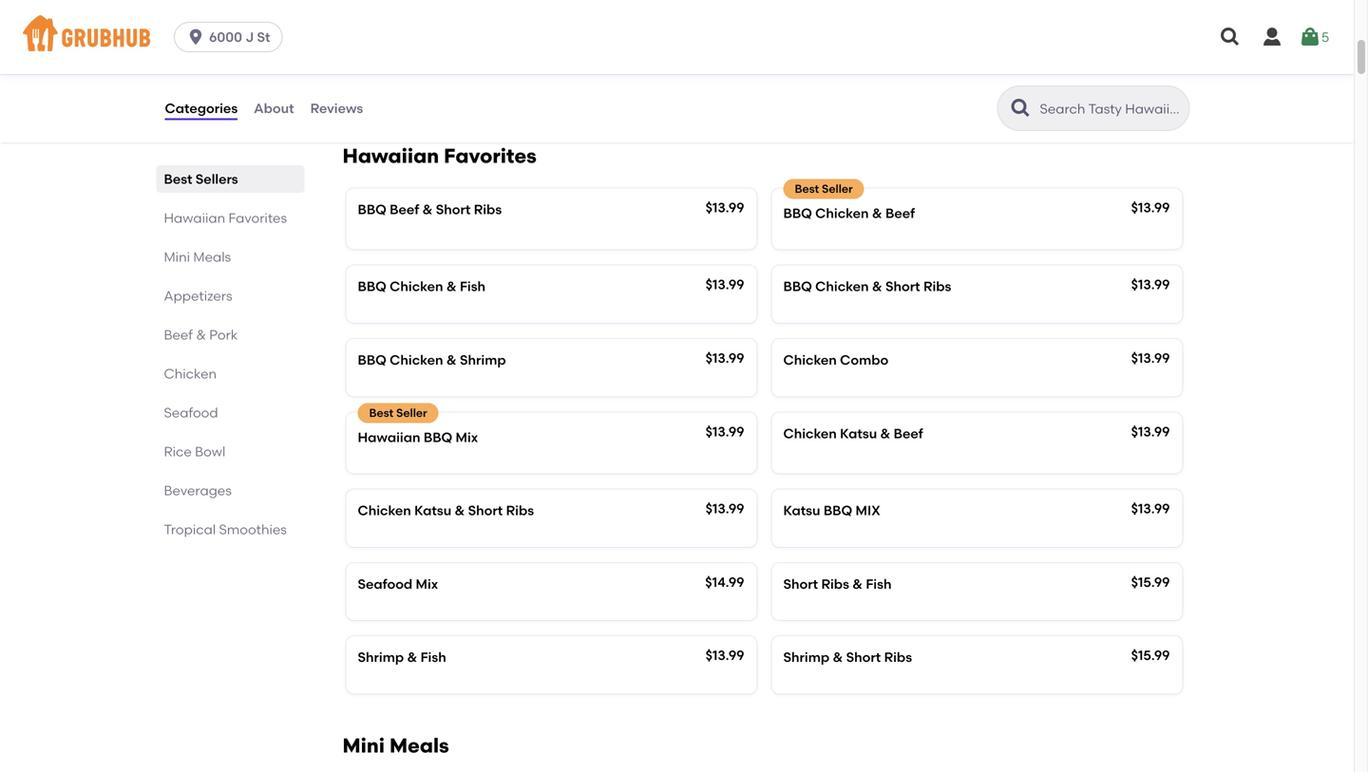 Task type: vqa. For each thing, say whether or not it's contained in the screenshot.


Task type: locate. For each thing, give the bounding box(es) containing it.
ribs for bbq beef & short ribs
[[474, 201, 502, 218]]

seller inside best seller hawaiian bbq mix
[[396, 406, 427, 420]]

hawaiian favorites up bbq beef & short ribs
[[343, 144, 537, 168]]

short
[[436, 201, 471, 218], [886, 279, 921, 295], [468, 503, 503, 519], [784, 576, 819, 593], [847, 650, 881, 666]]

1 horizontal spatial meals
[[390, 734, 449, 759]]

categories
[[165, 100, 238, 116]]

fish down seafood mix
[[421, 650, 447, 666]]

1 vertical spatial seller
[[396, 406, 427, 420]]

guava nectar
[[356, 62, 449, 79]]

$13.99 for bbq chicken & short ribs
[[1132, 277, 1171, 293]]

$15.99 for short ribs & fish
[[1132, 575, 1171, 591]]

0 vertical spatial mini meals
[[164, 249, 231, 265]]

chicken up seafood mix
[[358, 503, 411, 519]]

shrimp down short ribs & fish
[[784, 650, 830, 666]]

katsu for short
[[415, 503, 452, 519]]

0 horizontal spatial seller
[[396, 406, 427, 420]]

1 horizontal spatial svg image
[[1299, 26, 1322, 48]]

$13.99 for chicken combo
[[1132, 350, 1171, 366]]

mix up chicken katsu & short ribs
[[456, 430, 478, 446]]

0 horizontal spatial seafood
[[164, 405, 218, 421]]

shrimp up best seller hawaiian bbq mix
[[460, 352, 506, 368]]

$2.49
[[713, 57, 747, 73]]

$13.99 for katsu bbq mix
[[1132, 501, 1171, 517]]

shrimp down seafood mix
[[358, 650, 404, 666]]

1 horizontal spatial fish
[[460, 279, 486, 295]]

1 horizontal spatial seafood
[[358, 576, 413, 593]]

mix
[[456, 430, 478, 446], [416, 576, 438, 593]]

katsu down the combo
[[841, 426, 878, 442]]

2 horizontal spatial best
[[795, 182, 820, 196]]

svg image left 5 button
[[1261, 26, 1284, 48]]

1 vertical spatial fish
[[866, 576, 892, 593]]

2 vertical spatial fish
[[421, 650, 447, 666]]

hawaiian down the bbq chicken & shrimp
[[358, 430, 421, 446]]

1 vertical spatial $15.99
[[1132, 648, 1171, 664]]

& left pork
[[196, 327, 206, 343]]

0 vertical spatial favorites
[[444, 144, 537, 168]]

0 horizontal spatial mix
[[416, 576, 438, 593]]

0 horizontal spatial svg image
[[186, 28, 205, 47]]

2 horizontal spatial shrimp
[[784, 650, 830, 666]]

0 vertical spatial seafood
[[164, 405, 218, 421]]

hawaiian up bbq beef & short ribs
[[343, 144, 439, 168]]

seller
[[822, 182, 853, 196], [396, 406, 427, 420]]

svg image
[[1220, 26, 1242, 48], [1299, 26, 1322, 48]]

0 horizontal spatial svg image
[[1220, 26, 1242, 48]]

hawaiian
[[343, 144, 439, 168], [164, 210, 225, 226], [358, 430, 421, 446]]

seafood for seafood
[[164, 405, 218, 421]]

meals
[[193, 249, 231, 265], [390, 734, 449, 759]]

katsu up seafood mix
[[415, 503, 452, 519]]

bowl
[[195, 444, 226, 460]]

seller inside best seller bbq chicken & beef
[[822, 182, 853, 196]]

6000 j st button
[[174, 22, 290, 52]]

chicken
[[816, 205, 869, 221], [390, 279, 443, 295], [816, 279, 869, 295], [390, 352, 443, 368], [784, 352, 837, 368], [164, 366, 217, 382], [784, 426, 837, 442], [358, 503, 411, 519]]

chicken up the bbq chicken & shrimp
[[390, 279, 443, 295]]

short for katsu
[[468, 503, 503, 519]]

search icon image
[[1010, 97, 1033, 120]]

0 vertical spatial seller
[[822, 182, 853, 196]]

$15.99
[[1132, 575, 1171, 591], [1132, 648, 1171, 664]]

1 vertical spatial mini
[[343, 734, 385, 759]]

1 horizontal spatial seller
[[822, 182, 853, 196]]

fish down mix
[[866, 576, 892, 593]]

0 horizontal spatial best
[[164, 171, 192, 187]]

0 vertical spatial $15.99
[[1132, 575, 1171, 591]]

$15.99 for shrimp & short ribs
[[1132, 648, 1171, 664]]

2 vertical spatial hawaiian
[[358, 430, 421, 446]]

$13.99 for chicken katsu & beef
[[1132, 424, 1171, 440]]

0 vertical spatial fish
[[460, 279, 486, 295]]

svg image left 6000
[[186, 28, 205, 47]]

chicken combo
[[784, 352, 889, 368]]

2 svg image from the left
[[1299, 26, 1322, 48]]

mini meals up 'appetizers'
[[164, 249, 231, 265]]

1 vertical spatial seafood
[[358, 576, 413, 593]]

bbq
[[358, 201, 387, 218], [784, 205, 813, 221], [358, 279, 387, 295], [784, 279, 813, 295], [358, 352, 387, 368], [424, 430, 453, 446], [824, 503, 853, 519]]

chicken katsu & short ribs
[[358, 503, 534, 519]]

mix down chicken katsu & short ribs
[[416, 576, 438, 593]]

appetizers
[[164, 288, 232, 304]]

seafood
[[164, 405, 218, 421], [358, 576, 413, 593]]

guava
[[356, 62, 400, 79]]

hawaiian inside best seller hawaiian bbq mix
[[358, 430, 421, 446]]

svg image inside 5 button
[[1299, 26, 1322, 48]]

seafood up rice bowl
[[164, 405, 218, 421]]

svg image
[[1261, 26, 1284, 48], [186, 28, 205, 47]]

combo
[[841, 352, 889, 368]]

$13.99 for bbq chicken & shrimp
[[706, 350, 745, 366]]

chicken up the 'bbq chicken & short ribs'
[[816, 205, 869, 221]]

bbq beef & short ribs
[[358, 201, 502, 218]]

0 vertical spatial hawaiian
[[343, 144, 439, 168]]

& up the 'bbq chicken & short ribs'
[[873, 205, 883, 221]]

$13.99
[[706, 200, 745, 216], [1132, 200, 1171, 216], [706, 277, 745, 293], [1132, 277, 1171, 293], [706, 350, 745, 366], [1132, 350, 1171, 366], [706, 424, 745, 440], [1132, 424, 1171, 440], [706, 501, 745, 517], [1132, 501, 1171, 517], [706, 648, 745, 664]]

best inside best seller bbq chicken & beef
[[795, 182, 820, 196]]

short ribs & fish
[[784, 576, 892, 593]]

meals up 'appetizers'
[[193, 249, 231, 265]]

0 vertical spatial mix
[[456, 430, 478, 446]]

fish up the bbq chicken & shrimp
[[460, 279, 486, 295]]

bbq chicken & fish
[[358, 279, 486, 295]]

ribs for chicken katsu & short ribs
[[506, 503, 534, 519]]

chicken inside best seller bbq chicken & beef
[[816, 205, 869, 221]]

fish
[[460, 279, 486, 295], [866, 576, 892, 593], [421, 650, 447, 666]]

hawaiian down best sellers
[[164, 210, 225, 226]]

1 horizontal spatial hawaiian favorites
[[343, 144, 537, 168]]

beef
[[390, 201, 419, 218], [886, 205, 916, 221], [164, 327, 193, 343], [894, 426, 924, 442]]

1 horizontal spatial mix
[[456, 430, 478, 446]]

favorites
[[444, 144, 537, 168], [229, 210, 287, 226]]

0 horizontal spatial katsu
[[415, 503, 452, 519]]

1 horizontal spatial svg image
[[1261, 26, 1284, 48]]

5
[[1322, 29, 1330, 45]]

hawaiian favorites
[[343, 144, 537, 168], [164, 210, 287, 226]]

1 vertical spatial favorites
[[229, 210, 287, 226]]

1 vertical spatial hawaiian favorites
[[164, 210, 287, 226]]

0 horizontal spatial mini
[[164, 249, 190, 265]]

&
[[423, 201, 433, 218], [873, 205, 883, 221], [447, 279, 457, 295], [873, 279, 883, 295], [196, 327, 206, 343], [447, 352, 457, 368], [881, 426, 891, 442], [455, 503, 465, 519], [853, 576, 863, 593], [407, 650, 418, 666], [833, 650, 843, 666]]

best for best sellers
[[164, 171, 192, 187]]

& up bbq chicken & fish
[[423, 201, 433, 218]]

$14.99
[[706, 575, 745, 591]]

fish for bbq chicken & fish
[[460, 279, 486, 295]]

bbq chicken & short ribs
[[784, 279, 952, 295]]

1 $15.99 from the top
[[1132, 575, 1171, 591]]

best for best seller hawaiian bbq mix
[[369, 406, 394, 420]]

mini meals down shrimp & fish
[[343, 734, 449, 759]]

hawaiian favorites down sellers
[[164, 210, 287, 226]]

1 vertical spatial meals
[[390, 734, 449, 759]]

1 horizontal spatial favorites
[[444, 144, 537, 168]]

ribs
[[474, 201, 502, 218], [924, 279, 952, 295], [506, 503, 534, 519], [822, 576, 850, 593], [885, 650, 913, 666]]

0 horizontal spatial meals
[[193, 249, 231, 265]]

favorites up bbq beef & short ribs
[[444, 144, 537, 168]]

best
[[164, 171, 192, 187], [795, 182, 820, 196], [369, 406, 394, 420]]

bbq inside best seller bbq chicken & beef
[[784, 205, 813, 221]]

katsu
[[841, 426, 878, 442], [415, 503, 452, 519], [784, 503, 821, 519]]

shrimp
[[460, 352, 506, 368], [358, 650, 404, 666], [784, 650, 830, 666]]

katsu left mix
[[784, 503, 821, 519]]

seafood up shrimp & fish
[[358, 576, 413, 593]]

favorites down sellers
[[229, 210, 287, 226]]

0 horizontal spatial shrimp
[[358, 650, 404, 666]]

2 $15.99 from the top
[[1132, 648, 1171, 664]]

& down seafood mix
[[407, 650, 418, 666]]

1 horizontal spatial katsu
[[784, 503, 821, 519]]

shrimp for shrimp & fish
[[358, 650, 404, 666]]

best inside best seller hawaiian bbq mix
[[369, 406, 394, 420]]

mini
[[164, 249, 190, 265], [343, 734, 385, 759]]

best sellers
[[164, 171, 238, 187]]

6000
[[209, 29, 242, 45]]

meals down shrimp & fish
[[390, 734, 449, 759]]

2 horizontal spatial katsu
[[841, 426, 878, 442]]

svg image inside 6000 j st 'button'
[[186, 28, 205, 47]]

tropical smoothies
[[164, 522, 287, 538]]

2 horizontal spatial fish
[[866, 576, 892, 593]]

0 vertical spatial hawaiian favorites
[[343, 144, 537, 168]]

1 vertical spatial mini meals
[[343, 734, 449, 759]]

mini meals
[[164, 249, 231, 265], [343, 734, 449, 759]]

1 horizontal spatial mini meals
[[343, 734, 449, 759]]

1 horizontal spatial best
[[369, 406, 394, 420]]



Task type: describe. For each thing, give the bounding box(es) containing it.
1 svg image from the left
[[1220, 26, 1242, 48]]

chicken up chicken combo
[[816, 279, 869, 295]]

ribs for bbq chicken & short ribs
[[924, 279, 952, 295]]

shrimp for shrimp & short ribs
[[784, 650, 830, 666]]

chicken down beef & pork on the top of page
[[164, 366, 217, 382]]

categories button
[[164, 74, 239, 143]]

fish for short ribs & fish
[[866, 576, 892, 593]]

& up best seller hawaiian bbq mix
[[447, 352, 457, 368]]

best seller hawaiian bbq mix
[[358, 406, 478, 446]]

$13.99 for bbq beef & short ribs
[[706, 200, 745, 216]]

0 horizontal spatial mini meals
[[164, 249, 231, 265]]

mix
[[856, 503, 881, 519]]

1 vertical spatial hawaiian
[[164, 210, 225, 226]]

& up the bbq chicken & shrimp
[[447, 279, 457, 295]]

& up the combo
[[873, 279, 883, 295]]

pork
[[209, 327, 238, 343]]

beef inside best seller bbq chicken & beef
[[886, 205, 916, 221]]

chicken down chicken combo
[[784, 426, 837, 442]]

katsu for beef
[[841, 426, 878, 442]]

bbq inside best seller hawaiian bbq mix
[[424, 430, 453, 446]]

& up shrimp & short ribs at the right bottom of the page
[[853, 576, 863, 593]]

j
[[246, 29, 254, 45]]

$13.99 for shrimp & fish
[[706, 648, 745, 664]]

seller for chicken
[[822, 182, 853, 196]]

reviews
[[310, 100, 363, 116]]

0 vertical spatial meals
[[193, 249, 231, 265]]

6000 j st
[[209, 29, 270, 45]]

nectar
[[403, 62, 449, 79]]

0 vertical spatial mini
[[164, 249, 190, 265]]

sellers
[[196, 171, 238, 187]]

0 horizontal spatial fish
[[421, 650, 447, 666]]

seller for bbq
[[396, 406, 427, 420]]

beverages
[[164, 483, 232, 499]]

& down the combo
[[881, 426, 891, 442]]

chicken left the combo
[[784, 352, 837, 368]]

best for best seller bbq chicken & beef
[[795, 182, 820, 196]]

Search Tasty Hawaiian BBQ search field
[[1039, 100, 1184, 118]]

seafood mix
[[358, 576, 438, 593]]

rice bowl
[[164, 444, 226, 460]]

main navigation navigation
[[0, 0, 1355, 74]]

shrimp & fish
[[358, 650, 447, 666]]

short for chicken
[[886, 279, 921, 295]]

mix inside best seller hawaiian bbq mix
[[456, 430, 478, 446]]

about
[[254, 100, 294, 116]]

smoothies
[[219, 522, 287, 538]]

st
[[257, 29, 270, 45]]

katsu bbq mix
[[784, 503, 881, 519]]

best seller bbq chicken & beef
[[784, 182, 916, 221]]

about button
[[253, 74, 295, 143]]

1 vertical spatial mix
[[416, 576, 438, 593]]

bbq chicken & shrimp
[[358, 352, 506, 368]]

seafood for seafood mix
[[358, 576, 413, 593]]

short for beef
[[436, 201, 471, 218]]

5 button
[[1299, 20, 1330, 54]]

chicken up best seller hawaiian bbq mix
[[390, 352, 443, 368]]

$13.99 for chicken katsu & short ribs
[[706, 501, 745, 517]]

& down best seller hawaiian bbq mix
[[455, 503, 465, 519]]

0 horizontal spatial hawaiian favorites
[[164, 210, 287, 226]]

& inside best seller bbq chicken & beef
[[873, 205, 883, 221]]

0 horizontal spatial favorites
[[229, 210, 287, 226]]

1 horizontal spatial mini
[[343, 734, 385, 759]]

reviews button
[[309, 74, 364, 143]]

rice
[[164, 444, 192, 460]]

$13.99 for bbq chicken & fish
[[706, 277, 745, 293]]

1 horizontal spatial shrimp
[[460, 352, 506, 368]]

tropical
[[164, 522, 216, 538]]

& down short ribs & fish
[[833, 650, 843, 666]]

chicken katsu & beef
[[784, 426, 924, 442]]

beef & pork
[[164, 327, 238, 343]]

shrimp & short ribs
[[784, 650, 913, 666]]



